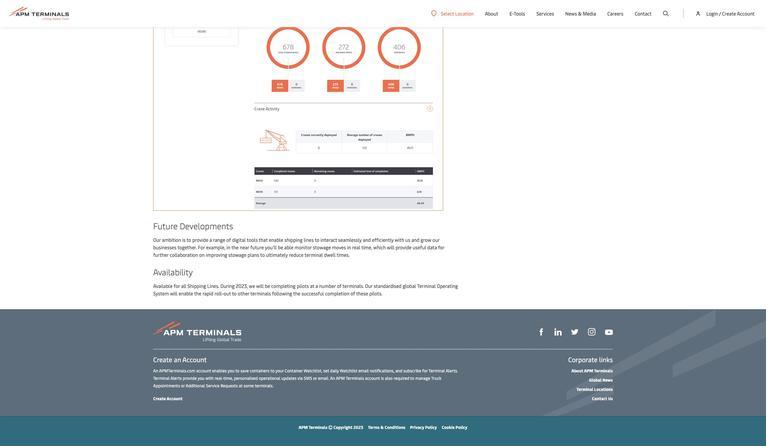 Task type: describe. For each thing, give the bounding box(es) containing it.
about button
[[485, 0, 498, 27]]

instagram link
[[588, 328, 596, 336]]

improving
[[206, 251, 227, 258]]

fill 44 link
[[571, 328, 579, 336]]

policy for privacy policy
[[425, 424, 437, 430]]

at inside an apmterminals.com account enables you to save containers to your container watchlist, set daily watchlist email notifications, and subscribe for terminal alerts. terminal alerts provide you with real-time, personalised operational updates via sms or email. an apm terminals account is also required to manage truck appointments or additional service requests at some terminals.
[[239, 383, 243, 389]]

tools
[[514, 10, 525, 17]]

select
[[441, 10, 454, 17]]

useful
[[413, 244, 426, 251]]

able
[[284, 244, 294, 251]]

2 horizontal spatial the
[[293, 290, 300, 297]]

/
[[719, 10, 721, 17]]

privacy
[[410, 424, 424, 430]]

login
[[707, 10, 718, 17]]

the inside our ambition is to provide a range of digital tools that enable shipping lines to interact seamlessly and efficiently with us and grow our businesses together. for example, in the near future you'll be able monitor stowage moves in real time, which will provide useful data for further collaboration on improving stowage plans to ultimately reduce terminal dwell times.
[[232, 244, 239, 251]]

policy for cookie policy
[[456, 424, 468, 430]]

contact button
[[635, 0, 652, 27]]

media
[[583, 10, 596, 17]]

near
[[240, 244, 249, 251]]

2 vertical spatial terminals
[[309, 424, 328, 430]]

you tube link
[[605, 328, 613, 335]]

at inside available for all shipping lines. during 2023, we will be completing pilots at a number of terminals. our standardised global terminal operating system will enable the rapid roll-out to other terminals following the successful completion of these pilots.
[[310, 283, 314, 289]]

for inside available for all shipping lines. during 2023, we will be completing pilots at a number of terminals. our standardised global terminal operating system will enable the rapid roll-out to other terminals following the successful completion of these pilots.
[[174, 283, 180, 289]]

terminals inside an apmterminals.com account enables you to save containers to your container watchlist, set daily watchlist email notifications, and subscribe for terminal alerts. terminal alerts provide you with real-time, personalised operational updates via sms or email. an apm terminals account is also required to manage truck appointments or additional service requests at some terminals.
[[346, 375, 364, 381]]

containers
[[250, 368, 270, 374]]

required
[[394, 375, 409, 381]]

available for all shipping lines. during 2023, we will be completing pilots at a number of terminals. our standardised global terminal operating system will enable the rapid roll-out to other terminals following the successful completion of these pilots.
[[153, 283, 458, 297]]

terminal inside available for all shipping lines. during 2023, we will be completing pilots at a number of terminals. our standardised global terminal operating system will enable the rapid roll-out to other terminals following the successful completion of these pilots.
[[417, 283, 436, 289]]

cookie policy
[[442, 424, 468, 430]]

terms
[[368, 424, 380, 430]]

developments
[[180, 220, 233, 231]]

appointments
[[153, 383, 180, 389]]

be inside available for all shipping lines. during 2023, we will be completing pilots at a number of terminals. our standardised global terminal operating system will enable the rapid roll-out to other terminals following the successful completion of these pilots.
[[265, 283, 270, 289]]

links
[[599, 355, 613, 364]]

create account link
[[153, 396, 183, 401]]

further
[[153, 251, 169, 258]]

monitor
[[295, 244, 312, 251]]

0 vertical spatial create
[[722, 10, 736, 17]]

1 in from the left
[[227, 244, 230, 251]]

ultimately
[[266, 251, 288, 258]]

about for about apm terminals
[[572, 368, 584, 374]]

for inside our ambition is to provide a range of digital tools that enable shipping lines to interact seamlessly and efficiently with us and grow our businesses together. for example, in the near future you'll be able monitor stowage moves in real time, which will provide useful data for further collaboration on improving stowage plans to ultimately reduce terminal dwell times.
[[438, 244, 445, 251]]

requests
[[221, 383, 238, 389]]

our
[[153, 236, 161, 243]]

1 horizontal spatial you
[[228, 368, 235, 374]]

daily
[[330, 368, 339, 374]]

you'll
[[265, 244, 277, 251]]

0 horizontal spatial apm
[[299, 424, 308, 430]]

sld screenshot 550 image
[[153, 0, 443, 211]]

of inside our ambition is to provide a range of digital tools that enable shipping lines to interact seamlessly and efficiently with us and grow our businesses together. for example, in the near future you'll be able monitor stowage moves in real time, which will provide useful data for further collaboration on improving stowage plans to ultimately reduce terminal dwell times.
[[226, 236, 231, 243]]

during
[[220, 283, 235, 289]]

2 vertical spatial of
[[351, 290, 355, 297]]

linkedin image
[[555, 328, 562, 336]]

be inside our ambition is to provide a range of digital tools that enable shipping lines to interact seamlessly and efficiently with us and grow our businesses together. for example, in the near future you'll be able monitor stowage moves in real time, which will provide useful data for further collaboration on improving stowage plans to ultimately reduce terminal dwell times.
[[278, 244, 283, 251]]

youtube image
[[605, 330, 613, 335]]

time, inside our ambition is to provide a range of digital tools that enable shipping lines to interact seamlessly and efficiently with us and grow our businesses together. for example, in the near future you'll be able monitor stowage moves in real time, which will provide useful data for further collaboration on improving stowage plans to ultimately reduce terminal dwell times.
[[362, 244, 372, 251]]

other
[[238, 290, 249, 297]]

to down subscribe
[[410, 375, 414, 381]]

is inside an apmterminals.com account enables you to save containers to your container watchlist, set daily watchlist email notifications, and subscribe for terminal alerts. terminal alerts provide you with real-time, personalised operational updates via sms or email. an apm terminals account is also required to manage truck appointments or additional service requests at some terminals.
[[381, 375, 384, 381]]

real
[[352, 244, 360, 251]]

and for efficiently
[[363, 236, 371, 243]]

range
[[213, 236, 225, 243]]

0 horizontal spatial will
[[170, 290, 178, 297]]

rapid
[[203, 290, 213, 297]]

reduce
[[289, 251, 304, 258]]

0 horizontal spatial you
[[198, 375, 205, 381]]

2 horizontal spatial and
[[412, 236, 420, 243]]

terminal locations
[[577, 386, 613, 392]]

select location button
[[431, 10, 474, 17]]

dwell
[[324, 251, 336, 258]]

watchlist
[[340, 368, 358, 374]]

shape link
[[538, 328, 545, 336]]

contact for contact us
[[592, 396, 607, 401]]

0 horizontal spatial or
[[181, 383, 185, 389]]

lines.
[[207, 283, 219, 289]]

1 horizontal spatial will
[[256, 283, 264, 289]]

pilots
[[297, 283, 309, 289]]

copyright
[[334, 424, 353, 430]]

0 horizontal spatial the
[[194, 290, 201, 297]]

provide inside an apmterminals.com account enables you to save containers to your container watchlist, set daily watchlist email notifications, and subscribe for terminal alerts. terminal alerts provide you with real-time, personalised operational updates via sms or email. an apm terminals account is also required to manage truck appointments or additional service requests at some terminals.
[[183, 375, 197, 381]]

e-tools button
[[510, 0, 525, 27]]

on
[[199, 251, 205, 258]]

is inside our ambition is to provide a range of digital tools that enable shipping lines to interact seamlessly and efficiently with us and grow our businesses together. for example, in the near future you'll be able monitor stowage moves in real time, which will provide useful data for further collaboration on improving stowage plans to ultimately reduce terminal dwell times.
[[182, 236, 186, 243]]

news inside popup button
[[566, 10, 577, 17]]

businesses
[[153, 244, 176, 251]]

enable inside available for all shipping lines. during 2023, we will be completing pilots at a number of terminals. our standardised global terminal operating system will enable the rapid roll-out to other terminals following the successful completion of these pilots.
[[179, 290, 193, 297]]

careers button
[[608, 0, 624, 27]]

tools
[[247, 236, 258, 243]]

instagram image
[[588, 328, 596, 336]]

example,
[[206, 244, 225, 251]]

completion
[[325, 290, 350, 297]]

1 vertical spatial an
[[330, 375, 335, 381]]

global
[[403, 283, 416, 289]]

2 horizontal spatial apm
[[584, 368, 593, 374]]

create an account
[[153, 355, 207, 364]]

to left your
[[271, 368, 275, 374]]

cookie
[[442, 424, 455, 430]]

we
[[249, 283, 255, 289]]

and for subscribe
[[396, 368, 403, 374]]

1 horizontal spatial news
[[603, 377, 613, 383]]

via
[[298, 375, 303, 381]]

1 vertical spatial account
[[365, 375, 380, 381]]

e-tools
[[510, 10, 525, 17]]

subscribe
[[404, 368, 421, 374]]

login / create account link
[[696, 0, 755, 27]]

0 vertical spatial provide
[[192, 236, 208, 243]]

apmterminals.com
[[159, 368, 195, 374]]

us
[[406, 236, 410, 243]]

interact
[[321, 236, 337, 243]]

operating
[[437, 283, 458, 289]]

services
[[537, 10, 554, 17]]

a inside available for all shipping lines. during 2023, we will be completing pilots at a number of terminals. our standardised global terminal operating system will enable the rapid roll-out to other terminals following the successful completion of these pilots.
[[316, 283, 318, 289]]

create account
[[153, 396, 183, 401]]

successful
[[302, 290, 324, 297]]

1 vertical spatial provide
[[396, 244, 412, 251]]

grow
[[421, 236, 432, 243]]

time, inside an apmterminals.com account enables you to save containers to your container watchlist, set daily watchlist email notifications, and subscribe for terminal alerts. terminal alerts provide you with real-time, personalised operational updates via sms or email. an apm terminals account is also required to manage truck appointments or additional service requests at some terminals.
[[224, 375, 233, 381]]

contact us link
[[592, 396, 613, 401]]

us
[[608, 396, 613, 401]]

future
[[153, 220, 178, 231]]

terminals
[[250, 290, 271, 297]]

operational
[[259, 375, 280, 381]]

these
[[356, 290, 368, 297]]



Task type: vqa. For each thing, say whether or not it's contained in the screenshot.
web
no



Task type: locate. For each thing, give the bounding box(es) containing it.
or
[[313, 375, 317, 381], [181, 383, 185, 389]]

0 horizontal spatial is
[[182, 236, 186, 243]]

terminals left ⓒ
[[309, 424, 328, 430]]

0 vertical spatial contact
[[635, 10, 652, 17]]

0 vertical spatial will
[[387, 244, 395, 251]]

will up terminals
[[256, 283, 264, 289]]

0 horizontal spatial and
[[363, 236, 371, 243]]

of
[[226, 236, 231, 243], [337, 283, 342, 289], [351, 290, 355, 297]]

is up the together.
[[182, 236, 186, 243]]

2 horizontal spatial of
[[351, 290, 355, 297]]

about apm terminals link
[[572, 368, 613, 374]]

1 horizontal spatial is
[[381, 375, 384, 381]]

ⓒ
[[328, 424, 333, 430]]

completing
[[271, 283, 296, 289]]

about left e-
[[485, 10, 498, 17]]

for up manage
[[422, 368, 428, 374]]

moves
[[332, 244, 346, 251]]

you right enables
[[228, 368, 235, 374]]

and left the 'efficiently'
[[363, 236, 371, 243]]

1 horizontal spatial and
[[396, 368, 403, 374]]

with up the "service"
[[206, 375, 214, 381]]

terminal right global
[[417, 283, 436, 289]]

0 horizontal spatial stowage
[[229, 251, 247, 258]]

2 horizontal spatial will
[[387, 244, 395, 251]]

stowage down interact
[[313, 244, 331, 251]]

enable
[[269, 236, 283, 243], [179, 290, 193, 297]]

your
[[276, 368, 284, 374]]

account down email
[[365, 375, 380, 381]]

0 horizontal spatial in
[[227, 244, 230, 251]]

together.
[[178, 244, 197, 251]]

apm down "daily"
[[336, 375, 345, 381]]

0 vertical spatial terminals
[[594, 368, 613, 374]]

the down digital
[[232, 244, 239, 251]]

of up completion
[[337, 283, 342, 289]]

for
[[198, 244, 205, 251]]

a up successful on the left
[[316, 283, 318, 289]]

1 vertical spatial of
[[337, 283, 342, 289]]

shipping
[[285, 236, 303, 243]]

1 vertical spatial will
[[256, 283, 264, 289]]

0 horizontal spatial enable
[[179, 290, 193, 297]]

plans
[[248, 251, 259, 258]]

or down alerts at the left bottom
[[181, 383, 185, 389]]

some
[[244, 383, 254, 389]]

& inside news & media popup button
[[578, 10, 582, 17]]

also
[[385, 375, 393, 381]]

0 vertical spatial with
[[395, 236, 404, 243]]

create
[[722, 10, 736, 17], [153, 355, 172, 364], [153, 396, 166, 401]]

enable down 'all'
[[179, 290, 193, 297]]

account left enables
[[196, 368, 211, 374]]

1 vertical spatial is
[[381, 375, 384, 381]]

apmt footer logo image
[[153, 321, 241, 342]]

1 vertical spatial apm
[[336, 375, 345, 381]]

0 vertical spatial an
[[153, 368, 158, 374]]

& for terms
[[381, 424, 384, 430]]

cookie policy link
[[442, 424, 468, 430]]

1 horizontal spatial at
[[310, 283, 314, 289]]

to inside available for all shipping lines. during 2023, we will be completing pilots at a number of terminals. our standardised global terminal operating system will enable the rapid roll-out to other terminals following the successful completion of these pilots.
[[232, 290, 237, 297]]

careers
[[608, 10, 624, 17]]

about apm terminals
[[572, 368, 613, 374]]

with inside our ambition is to provide a range of digital tools that enable shipping lines to interact seamlessly and efficiently with us and grow our businesses together. for example, in the near future you'll be able monitor stowage moves in real time, which will provide useful data for further collaboration on improving stowage plans to ultimately reduce terminal dwell times.
[[395, 236, 404, 243]]

about for about
[[485, 10, 498, 17]]

1 horizontal spatial for
[[422, 368, 428, 374]]

1 vertical spatial you
[[198, 375, 205, 381]]

policy right privacy
[[425, 424, 437, 430]]

manage
[[415, 375, 430, 381]]

create down appointments
[[153, 396, 166, 401]]

out
[[224, 290, 231, 297]]

will inside our ambition is to provide a range of digital tools that enable shipping lines to interact seamlessly and efficiently with us and grow our businesses together. for example, in the near future you'll be able monitor stowage moves in real time, which will provide useful data for further collaboration on improving stowage plans to ultimately reduce terminal dwell times.
[[387, 244, 395, 251]]

you up additional
[[198, 375, 205, 381]]

privacy policy link
[[410, 424, 437, 430]]

2 vertical spatial create
[[153, 396, 166, 401]]

1 horizontal spatial of
[[337, 283, 342, 289]]

0 horizontal spatial be
[[265, 283, 270, 289]]

create for create an account
[[153, 355, 172, 364]]

to right out
[[232, 290, 237, 297]]

2 horizontal spatial terminals
[[594, 368, 613, 374]]

container
[[285, 368, 303, 374]]

1 vertical spatial terminals
[[346, 375, 364, 381]]

an
[[174, 355, 181, 364]]

login / create account
[[707, 10, 755, 17]]

an apmterminals.com account enables you to save containers to your container watchlist, set daily watchlist email notifications, and subscribe for terminal alerts. terminal alerts provide you with real-time, personalised operational updates via sms or email. an apm terminals account is also required to manage truck appointments or additional service requests at some terminals.
[[153, 368, 458, 389]]

will right the system
[[170, 290, 178, 297]]

of right range
[[226, 236, 231, 243]]

apm down corporate links
[[584, 368, 593, 374]]

news & media button
[[566, 0, 596, 27]]

time, right real
[[362, 244, 372, 251]]

for left 'all'
[[174, 283, 180, 289]]

e-
[[510, 10, 514, 17]]

0 vertical spatial be
[[278, 244, 283, 251]]

1 horizontal spatial stowage
[[313, 244, 331, 251]]

at left some
[[239, 383, 243, 389]]

service
[[206, 383, 220, 389]]

0 vertical spatial of
[[226, 236, 231, 243]]

lines
[[304, 236, 314, 243]]

account right / at the right top of page
[[737, 10, 755, 17]]

and right us
[[412, 236, 420, 243]]

corporate links
[[568, 355, 613, 364]]

of down 'terminals. our'
[[351, 290, 355, 297]]

facebook image
[[538, 328, 545, 336]]

1 vertical spatial account
[[183, 355, 207, 364]]

and
[[363, 236, 371, 243], [412, 236, 420, 243], [396, 368, 403, 374]]

future
[[250, 244, 264, 251]]

1 vertical spatial enable
[[179, 290, 193, 297]]

time, up requests
[[224, 375, 233, 381]]

2 in from the left
[[347, 244, 351, 251]]

our ambition is to provide a range of digital tools that enable shipping lines to interact seamlessly and efficiently with us and grow our businesses together. for example, in the near future you'll be able monitor stowage moves in real time, which will provide useful data for further collaboration on improving stowage plans to ultimately reduce terminal dwell times.
[[153, 236, 445, 258]]

1 vertical spatial about
[[572, 368, 584, 374]]

2023,
[[236, 283, 248, 289]]

terminal locations link
[[577, 386, 613, 392]]

data
[[428, 244, 437, 251]]

& right terms
[[381, 424, 384, 430]]

standardised
[[374, 283, 402, 289]]

terminal up truck
[[429, 368, 445, 374]]

twitter image
[[571, 328, 579, 336]]

0 horizontal spatial a
[[210, 236, 212, 243]]

1 horizontal spatial a
[[316, 283, 318, 289]]

1 horizontal spatial in
[[347, 244, 351, 251]]

in right example,
[[227, 244, 230, 251]]

0 horizontal spatial time,
[[224, 375, 233, 381]]

1 horizontal spatial an
[[330, 375, 335, 381]]

1 horizontal spatial about
[[572, 368, 584, 374]]

1 horizontal spatial be
[[278, 244, 283, 251]]

0 vertical spatial for
[[438, 244, 445, 251]]

1 vertical spatial or
[[181, 383, 185, 389]]

for inside an apmterminals.com account enables you to save containers to your container watchlist, set daily watchlist email notifications, and subscribe for terminal alerts. terminal alerts provide you with real-time, personalised operational updates via sms or email. an apm terminals account is also required to manage truck appointments or additional service requests at some terminals.
[[422, 368, 428, 374]]

2 policy from the left
[[456, 424, 468, 430]]

provide up additional
[[183, 375, 197, 381]]

terms & conditions link
[[368, 424, 405, 430]]

the down the pilots in the bottom of the page
[[293, 290, 300, 297]]

1 horizontal spatial apm
[[336, 375, 345, 381]]

terminals up global news link
[[594, 368, 613, 374]]

terminal down global
[[577, 386, 594, 392]]

email.
[[318, 375, 329, 381]]

is left also
[[381, 375, 384, 381]]

be
[[278, 244, 283, 251], [265, 283, 270, 289]]

terminal up appointments
[[153, 375, 170, 381]]

news left media
[[566, 10, 577, 17]]

terminals down the watchlist
[[346, 375, 364, 381]]

our
[[433, 236, 440, 243]]

locations
[[594, 386, 613, 392]]

2023
[[354, 424, 363, 430]]

a left range
[[210, 236, 212, 243]]

to left save
[[235, 368, 240, 374]]

0 vertical spatial about
[[485, 10, 498, 17]]

collaboration
[[170, 251, 198, 258]]

account down appointments
[[167, 396, 183, 401]]

1 horizontal spatial or
[[313, 375, 317, 381]]

0 vertical spatial you
[[228, 368, 235, 374]]

0 vertical spatial apm
[[584, 368, 593, 374]]

1 vertical spatial stowage
[[229, 251, 247, 258]]

0 vertical spatial is
[[182, 236, 186, 243]]

save
[[241, 368, 249, 374]]

updates
[[281, 375, 297, 381]]

stowage
[[313, 244, 331, 251], [229, 251, 247, 258]]

0 horizontal spatial terminals
[[309, 424, 328, 430]]

1 horizontal spatial terminals
[[346, 375, 364, 381]]

1 policy from the left
[[425, 424, 437, 430]]

0 horizontal spatial account
[[196, 368, 211, 374]]

an up appointments
[[153, 368, 158, 374]]

0 horizontal spatial news
[[566, 10, 577, 17]]

enable inside our ambition is to provide a range of digital tools that enable shipping lines to interact seamlessly and efficiently with us and grow our businesses together. for example, in the near future you'll be able monitor stowage moves in real time, which will provide useful data for further collaboration on improving stowage plans to ultimately reduce terminal dwell times.
[[269, 236, 283, 243]]

0 horizontal spatial for
[[174, 283, 180, 289]]

global news link
[[589, 377, 613, 383]]

at up successful on the left
[[310, 283, 314, 289]]

0 horizontal spatial of
[[226, 236, 231, 243]]

apm terminals ⓒ copyright 2023
[[299, 424, 363, 430]]

terminal
[[305, 251, 323, 258]]

0 vertical spatial account
[[737, 10, 755, 17]]

1 horizontal spatial policy
[[456, 424, 468, 430]]

1 horizontal spatial with
[[395, 236, 404, 243]]

that
[[259, 236, 268, 243]]

2 vertical spatial apm
[[299, 424, 308, 430]]

an down "daily"
[[330, 375, 335, 381]]

in left real
[[347, 244, 351, 251]]

news up locations
[[603, 377, 613, 383]]

contact right careers
[[635, 10, 652, 17]]

ambition
[[162, 236, 181, 243]]

0 vertical spatial &
[[578, 10, 582, 17]]

for
[[438, 244, 445, 251], [174, 283, 180, 289], [422, 368, 428, 374]]

create right / at the right top of page
[[722, 10, 736, 17]]

all
[[181, 283, 186, 289]]

contact for contact
[[635, 10, 652, 17]]

for right data
[[438, 244, 445, 251]]

0 horizontal spatial at
[[239, 383, 243, 389]]

1 vertical spatial news
[[603, 377, 613, 383]]

be up terminals
[[265, 283, 270, 289]]

0 vertical spatial a
[[210, 236, 212, 243]]

to right lines
[[315, 236, 319, 243]]

policy right cookie
[[456, 424, 468, 430]]

0 horizontal spatial an
[[153, 368, 158, 374]]

linkedin__x28_alt_x29__3_ link
[[555, 328, 562, 336]]

2 horizontal spatial for
[[438, 244, 445, 251]]

provide down us
[[396, 244, 412, 251]]

account
[[196, 368, 211, 374], [365, 375, 380, 381]]

or right sms
[[313, 375, 317, 381]]

apm left ⓒ
[[299, 424, 308, 430]]

location
[[455, 10, 474, 17]]

create left an
[[153, 355, 172, 364]]

a inside our ambition is to provide a range of digital tools that enable shipping lines to interact seamlessly and efficiently with us and grow our businesses together. for example, in the near future you'll be able monitor stowage moves in real time, which will provide useful data for further collaboration on improving stowage plans to ultimately reduce terminal dwell times.
[[210, 236, 212, 243]]

at
[[310, 283, 314, 289], [239, 383, 243, 389]]

number
[[319, 283, 336, 289]]

terminal
[[417, 283, 436, 289], [429, 368, 445, 374], [153, 375, 170, 381], [577, 386, 594, 392]]

the down shipping
[[194, 290, 201, 297]]

& for news
[[578, 10, 582, 17]]

1 horizontal spatial account
[[365, 375, 380, 381]]

following
[[272, 290, 292, 297]]

enable up you'll
[[269, 236, 283, 243]]

news & media
[[566, 10, 596, 17]]

create for create account
[[153, 396, 166, 401]]

1 vertical spatial be
[[265, 283, 270, 289]]

to right the plans
[[260, 251, 265, 258]]

0 vertical spatial account
[[196, 368, 211, 374]]

0 horizontal spatial about
[[485, 10, 498, 17]]

time,
[[362, 244, 372, 251], [224, 375, 233, 381]]

and up required
[[396, 368, 403, 374]]

2 vertical spatial account
[[167, 396, 183, 401]]

0 vertical spatial at
[[310, 283, 314, 289]]

contact us
[[592, 396, 613, 401]]

to up the together.
[[187, 236, 191, 243]]

select location
[[441, 10, 474, 17]]

apm inside an apmterminals.com account enables you to save containers to your container watchlist, set daily watchlist email notifications, and subscribe for terminal alerts. terminal alerts provide you with real-time, personalised operational updates via sms or email. an apm terminals account is also required to manage truck appointments or additional service requests at some terminals.
[[336, 375, 345, 381]]

1 vertical spatial contact
[[592, 396, 607, 401]]

provide up for
[[192, 236, 208, 243]]

1 horizontal spatial time,
[[362, 244, 372, 251]]

1 horizontal spatial enable
[[269, 236, 283, 243]]

& left media
[[578, 10, 582, 17]]

2 vertical spatial for
[[422, 368, 428, 374]]

1 vertical spatial create
[[153, 355, 172, 364]]

0 vertical spatial time,
[[362, 244, 372, 251]]

0 horizontal spatial policy
[[425, 424, 437, 430]]

be up 'ultimately'
[[278, 244, 283, 251]]

stowage down near
[[229, 251, 247, 258]]

and inside an apmterminals.com account enables you to save containers to your container watchlist, set daily watchlist email notifications, and subscribe for terminal alerts. terminal alerts provide you with real-time, personalised operational updates via sms or email. an apm terminals account is also required to manage truck appointments or additional service requests at some terminals.
[[396, 368, 403, 374]]

seamlessly
[[338, 236, 362, 243]]

corporate
[[568, 355, 598, 364]]

enables
[[212, 368, 227, 374]]

1 vertical spatial at
[[239, 383, 243, 389]]

truck
[[431, 375, 442, 381]]

will down the 'efficiently'
[[387, 244, 395, 251]]

with inside an apmterminals.com account enables you to save containers to your container watchlist, set daily watchlist email notifications, and subscribe for terminal alerts. terminal alerts provide you with real-time, personalised operational updates via sms or email. an apm terminals account is also required to manage truck appointments or additional service requests at some terminals.
[[206, 375, 214, 381]]

times.
[[337, 251, 350, 258]]

1 vertical spatial with
[[206, 375, 214, 381]]

which
[[373, 244, 386, 251]]

2 vertical spatial will
[[170, 290, 178, 297]]

with left us
[[395, 236, 404, 243]]

account right an
[[183, 355, 207, 364]]

you
[[228, 368, 235, 374], [198, 375, 205, 381]]

global news
[[589, 377, 613, 383]]

2 vertical spatial provide
[[183, 375, 197, 381]]

1 horizontal spatial contact
[[635, 10, 652, 17]]

contact down locations
[[592, 396, 607, 401]]

about down the corporate
[[572, 368, 584, 374]]

1 vertical spatial time,
[[224, 375, 233, 381]]

1 horizontal spatial &
[[578, 10, 582, 17]]

an
[[153, 368, 158, 374], [330, 375, 335, 381]]



